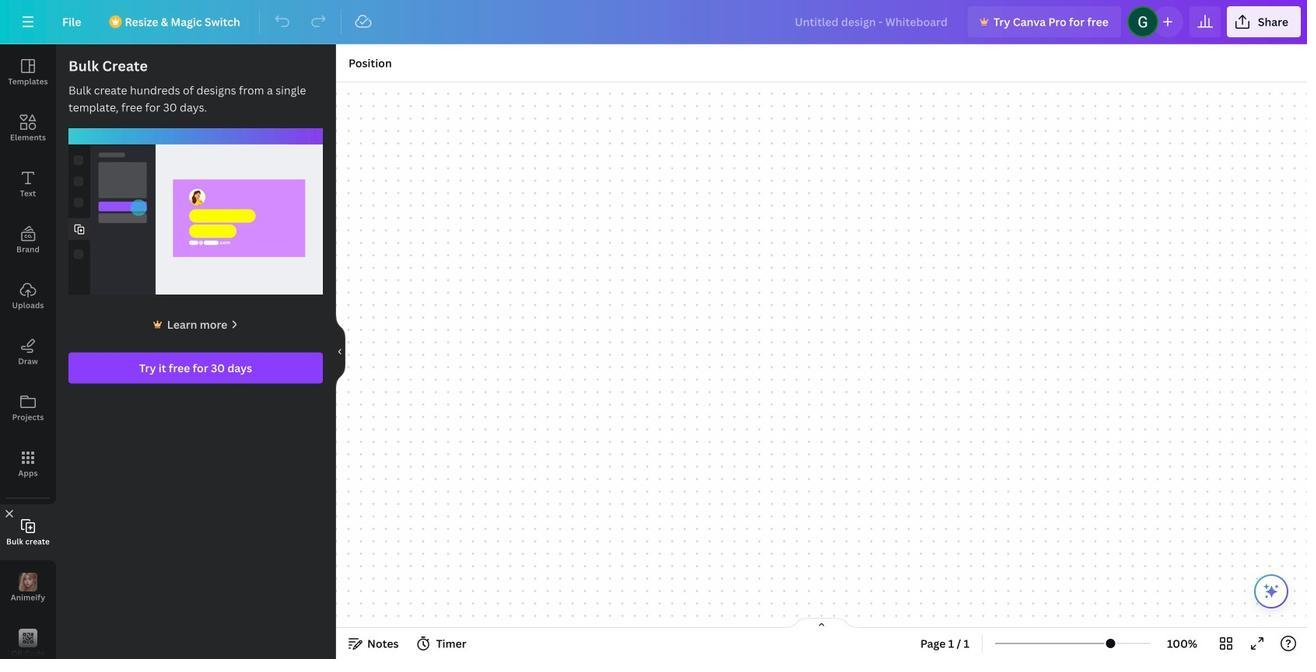 Task type: locate. For each thing, give the bounding box(es) containing it.
canva assistant image
[[1262, 583, 1281, 602]]

main menu bar
[[0, 0, 1307, 44]]

side panel tab list
[[0, 44, 56, 660]]

hide image
[[335, 315, 345, 389]]

Design title text field
[[782, 6, 962, 37]]



Task type: describe. For each thing, give the bounding box(es) containing it.
Zoom button
[[1157, 632, 1208, 657]]

show pages image
[[784, 618, 859, 630]]



Task type: vqa. For each thing, say whether or not it's contained in the screenshot.
the Print
no



